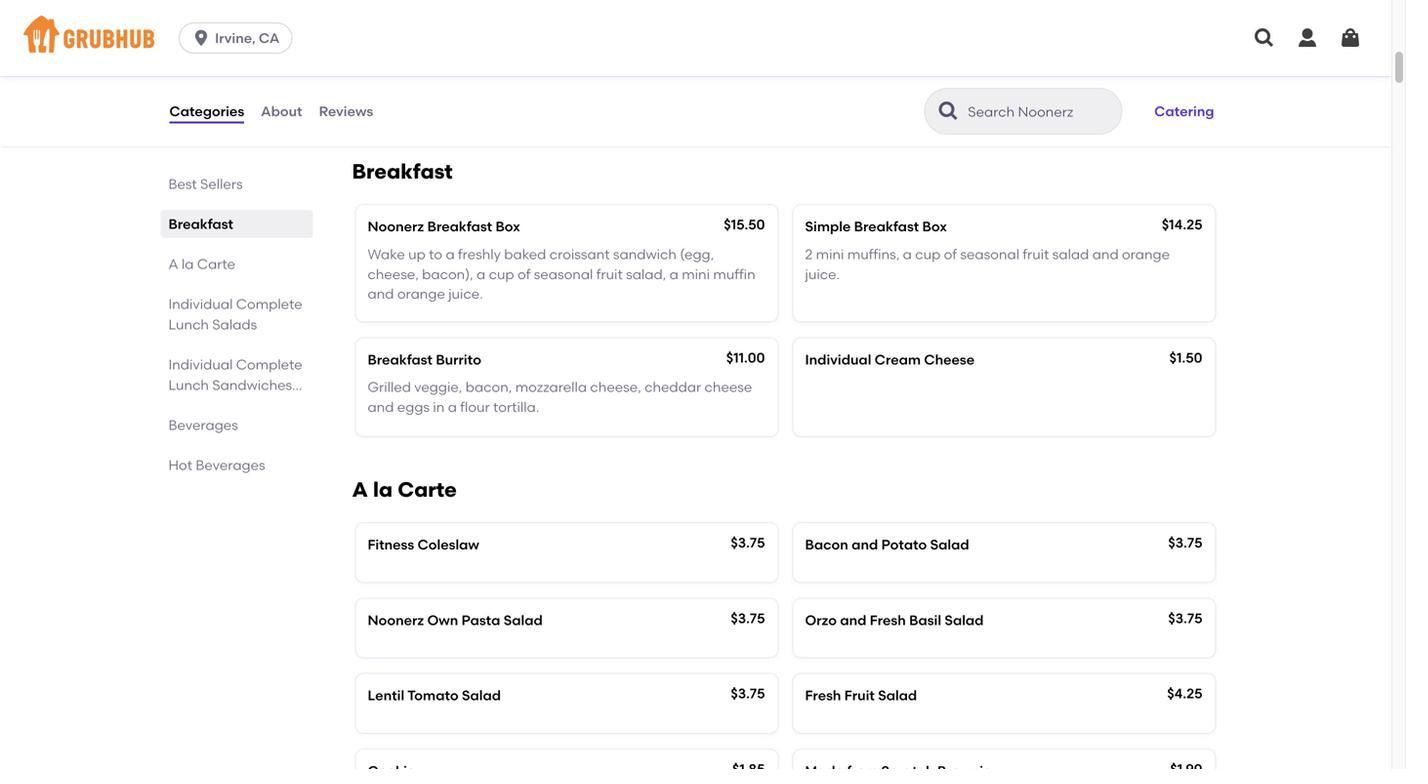 Task type: locate. For each thing, give the bounding box(es) containing it.
noonerz breakfast box
[[368, 218, 520, 235]]

2 vertical spatial cheese,
[[590, 379, 641, 396]]

individual for individual complete lunch salads
[[168, 296, 233, 312]]

a la carte up individual complete lunch salads
[[168, 256, 235, 272]]

simple
[[805, 218, 851, 235]]

individual left the cream
[[805, 351, 871, 368]]

1 horizontal spatial seasonal
[[960, 246, 1020, 263]]

salad right potato
[[930, 537, 969, 553]]

la up fitness
[[373, 478, 393, 503]]

seasonal left salad
[[960, 246, 1020, 263]]

individual for individual cream cheese
[[805, 351, 871, 368]]

wake up to a freshly baked croissant sandwich (egg, cheese, bacon), a cup of seasonal fruit salad, a mini muffin and orange juice.
[[368, 246, 755, 302]]

beverages right hot
[[196, 457, 265, 474]]

0 horizontal spatial bbq
[[438, 46, 467, 62]]

0 horizontal spatial orange
[[397, 286, 445, 302]]

a right 'salad,'
[[670, 266, 679, 282]]

bbq up baguette.
[[545, 66, 575, 82]]

search icon image
[[937, 100, 960, 123]]

1 vertical spatial of
[[518, 266, 531, 282]]

0 vertical spatial noonerz
[[368, 218, 424, 235]]

carte
[[197, 256, 235, 272], [398, 478, 457, 503]]

0 vertical spatial of
[[944, 246, 957, 263]]

0 horizontal spatial juice.
[[448, 286, 483, 302]]

1 noonerz from the top
[[368, 218, 424, 235]]

1 horizontal spatial cheese,
[[590, 379, 641, 396]]

a
[[168, 256, 178, 272], [352, 478, 368, 503]]

carte up individual complete lunch salads
[[197, 256, 235, 272]]

and inside 'grilled veggie, bacon, mozzarella cheese, cheddar cheese and eggs in a flour tortilla.'
[[368, 399, 394, 415]]

complete inside "individual complete lunch sandwiches and wraps beverages"
[[236, 356, 302, 373]]

marinated bbq chicken breast, smoked gouda cheese, red onions, southwestern spicy bbq sauce, lettuce and tomatoes on sourdough baguette.
[[366, 46, 756, 102]]

la
[[182, 256, 194, 272], [373, 478, 393, 503]]

1 vertical spatial a
[[352, 478, 368, 503]]

and
[[674, 66, 701, 82], [1092, 246, 1119, 263], [368, 286, 394, 302], [168, 397, 195, 414], [368, 399, 394, 415], [852, 537, 878, 553], [840, 612, 867, 629]]

coleslaw
[[418, 537, 479, 553]]

$3.75 for fresh fruit salad
[[731, 686, 765, 702]]

0 horizontal spatial carte
[[197, 256, 235, 272]]

(egg,
[[680, 246, 714, 263]]

1 horizontal spatial fresh
[[870, 612, 906, 629]]

2 noonerz from the top
[[368, 612, 424, 629]]

lunch left 'salads'
[[168, 316, 209, 333]]

and right 'bacon'
[[852, 537, 878, 553]]

breakfast up muffins,
[[854, 218, 919, 235]]

0 vertical spatial beverages
[[168, 417, 238, 434]]

1 horizontal spatial orange
[[1122, 246, 1170, 263]]

fitness
[[368, 537, 414, 553]]

orange inside 2 mini muffins, a cup of seasonal fruit salad and orange juice.
[[1122, 246, 1170, 263]]

noonerz up wake
[[368, 218, 424, 235]]

2
[[805, 246, 813, 263]]

$3.75
[[731, 535, 765, 551], [1168, 535, 1203, 551], [731, 610, 765, 627], [1168, 610, 1203, 627], [731, 686, 765, 702]]

1 vertical spatial seasonal
[[534, 266, 593, 282]]

categories
[[169, 103, 244, 119]]

$1.50
[[1169, 349, 1203, 366]]

breakfast
[[352, 159, 453, 184], [168, 216, 233, 232], [427, 218, 492, 235], [854, 218, 919, 235], [368, 351, 433, 368]]

orange
[[1122, 246, 1170, 263], [397, 286, 445, 302]]

0 vertical spatial orange
[[1122, 246, 1170, 263]]

0 horizontal spatial fruit
[[596, 266, 623, 282]]

orange down $14.25
[[1122, 246, 1170, 263]]

muffin
[[713, 266, 755, 282]]

fruit
[[844, 688, 875, 704]]

wake
[[368, 246, 405, 263]]

0 horizontal spatial a
[[168, 256, 178, 272]]

a inside 'grilled veggie, bacon, mozzarella cheese, cheddar cheese and eggs in a flour tortilla.'
[[448, 399, 457, 415]]

salads
[[212, 316, 257, 333]]

0 vertical spatial a la carte
[[168, 256, 235, 272]]

noonerz own pasta salad
[[368, 612, 543, 629]]

a right the in
[[448, 399, 457, 415]]

a up fitness
[[352, 478, 368, 503]]

0 vertical spatial carte
[[197, 256, 235, 272]]

complete up sandwiches
[[236, 356, 302, 373]]

cheese, inside "marinated bbq chicken breast, smoked gouda cheese, red onions, southwestern spicy bbq sauce, lettuce and tomatoes on sourdough baguette."
[[679, 46, 730, 62]]

0 horizontal spatial mini
[[682, 266, 710, 282]]

lunch inside individual complete lunch salads
[[168, 316, 209, 333]]

and down grilled on the left of page
[[368, 399, 394, 415]]

breakfast up noonerz breakfast box
[[352, 159, 453, 184]]

individual complete lunch salads
[[168, 296, 302, 333]]

1 vertical spatial a la carte
[[352, 478, 457, 503]]

juice. down bacon), at the left
[[448, 286, 483, 302]]

lettuce
[[625, 66, 671, 82]]

irvine, ca
[[215, 30, 280, 46]]

fruit inside 2 mini muffins, a cup of seasonal fruit salad and orange juice.
[[1023, 246, 1049, 263]]

carte up fitness coleslaw
[[398, 478, 457, 503]]

a down freshly
[[477, 266, 486, 282]]

basil
[[909, 612, 941, 629]]

lentil tomato salad
[[368, 688, 501, 704]]

noonerz left own
[[368, 612, 424, 629]]

cheese, down wake
[[368, 266, 419, 282]]

a up individual complete lunch salads
[[168, 256, 178, 272]]

0 vertical spatial complete
[[236, 296, 302, 312]]

1 horizontal spatial mini
[[816, 246, 844, 263]]

box
[[496, 218, 520, 235], [922, 218, 947, 235]]

box up 2 mini muffins, a cup of seasonal fruit salad and orange juice.
[[922, 218, 947, 235]]

0 horizontal spatial cup
[[489, 266, 514, 282]]

1 horizontal spatial juice.
[[805, 266, 840, 282]]

breakfast up grilled on the left of page
[[368, 351, 433, 368]]

box for noonerz breakfast box
[[496, 218, 520, 235]]

and right lettuce
[[674, 66, 701, 82]]

noonerz for noonerz own pasta salad
[[368, 612, 424, 629]]

about button
[[260, 76, 303, 146]]

0 horizontal spatial box
[[496, 218, 520, 235]]

cup down freshly
[[489, 266, 514, 282]]

2 box from the left
[[922, 218, 947, 235]]

seasonal down "croissant"
[[534, 266, 593, 282]]

breakfast down best sellers
[[168, 216, 233, 232]]

gouda
[[630, 46, 676, 62]]

0 vertical spatial fresh
[[870, 612, 906, 629]]

of right muffins,
[[944, 246, 957, 263]]

mini inside wake up to a freshly baked croissant sandwich (egg, cheese, bacon), a cup of seasonal fruit salad, a mini muffin and orange juice.
[[682, 266, 710, 282]]

fresh left basil
[[870, 612, 906, 629]]

of down baked
[[518, 266, 531, 282]]

1 complete from the top
[[236, 296, 302, 312]]

fruit left salad
[[1023, 246, 1049, 263]]

cup inside 2 mini muffins, a cup of seasonal fruit salad and orange juice.
[[915, 246, 941, 263]]

2 complete from the top
[[236, 356, 302, 373]]

fresh left fruit
[[805, 688, 841, 704]]

0 vertical spatial a
[[168, 256, 178, 272]]

mozzarella
[[515, 379, 587, 396]]

1 vertical spatial complete
[[236, 356, 302, 373]]

individual cream cheese
[[805, 351, 975, 368]]

0 horizontal spatial fresh
[[805, 688, 841, 704]]

mini down (egg,
[[682, 266, 710, 282]]

1 vertical spatial noonerz
[[368, 612, 424, 629]]

and inside "individual complete lunch sandwiches and wraps beverages"
[[168, 397, 195, 414]]

1 vertical spatial cheese,
[[368, 266, 419, 282]]

cheese, inside 'grilled veggie, bacon, mozzarella cheese, cheddar cheese and eggs in a flour tortilla.'
[[590, 379, 641, 396]]

0 vertical spatial fruit
[[1023, 246, 1049, 263]]

cheddar
[[645, 379, 701, 396]]

1 horizontal spatial a la carte
[[352, 478, 457, 503]]

baked
[[504, 246, 546, 263]]

1 vertical spatial juice.
[[448, 286, 483, 302]]

0 horizontal spatial of
[[518, 266, 531, 282]]

0 vertical spatial mini
[[816, 246, 844, 263]]

mini right 2
[[816, 246, 844, 263]]

bbq
[[438, 46, 467, 62], [545, 66, 575, 82]]

cream
[[875, 351, 921, 368]]

fruit
[[1023, 246, 1049, 263], [596, 266, 623, 282]]

chicken
[[470, 46, 522, 62]]

fruit down "croissant"
[[596, 266, 623, 282]]

and right salad
[[1092, 246, 1119, 263]]

cheese, left red
[[679, 46, 730, 62]]

0 vertical spatial juice.
[[805, 266, 840, 282]]

0 vertical spatial seasonal
[[960, 246, 1020, 263]]

1 horizontal spatial la
[[373, 478, 393, 503]]

1 vertical spatial carte
[[398, 478, 457, 503]]

1 vertical spatial orange
[[397, 286, 445, 302]]

tortilla.
[[493, 399, 539, 415]]

lunch
[[168, 316, 209, 333], [168, 377, 209, 394]]

lunch for salads
[[168, 316, 209, 333]]

potato
[[881, 537, 927, 553]]

lunch up wraps
[[168, 377, 209, 394]]

orange inside wake up to a freshly baked croissant sandwich (egg, cheese, bacon), a cup of seasonal fruit salad, a mini muffin and orange juice.
[[397, 286, 445, 302]]

fitness coleslaw
[[368, 537, 479, 553]]

beverages inside "individual complete lunch sandwiches and wraps beverages"
[[168, 417, 238, 434]]

1 box from the left
[[496, 218, 520, 235]]

fresh
[[870, 612, 906, 629], [805, 688, 841, 704]]

complete inside individual complete lunch salads
[[236, 296, 302, 312]]

individual
[[168, 296, 233, 312], [805, 351, 871, 368], [168, 356, 233, 373]]

svg image inside the irvine, ca button
[[192, 28, 211, 48]]

onions,
[[366, 66, 413, 82]]

bbq up southwestern
[[438, 46, 467, 62]]

of
[[944, 246, 957, 263], [518, 266, 531, 282]]

salad
[[930, 537, 969, 553], [504, 612, 543, 629], [945, 612, 984, 629], [462, 688, 501, 704], [878, 688, 917, 704]]

la up individual complete lunch salads
[[182, 256, 194, 272]]

a inside 2 mini muffins, a cup of seasonal fruit salad and orange juice.
[[903, 246, 912, 263]]

0 vertical spatial cheese,
[[679, 46, 730, 62]]

and left wraps
[[168, 397, 195, 414]]

mini inside 2 mini muffins, a cup of seasonal fruit salad and orange juice.
[[816, 246, 844, 263]]

orange down bacon), at the left
[[397, 286, 445, 302]]

best sellers
[[168, 176, 243, 192]]

0 vertical spatial cup
[[915, 246, 941, 263]]

individual up 'salads'
[[168, 296, 233, 312]]

svg image
[[1253, 26, 1276, 50], [1296, 26, 1319, 50], [1339, 26, 1362, 50], [192, 28, 211, 48]]

1 horizontal spatial bbq
[[545, 66, 575, 82]]

0 vertical spatial lunch
[[168, 316, 209, 333]]

cup right muffins,
[[915, 246, 941, 263]]

a
[[446, 246, 455, 263], [903, 246, 912, 263], [477, 266, 486, 282], [670, 266, 679, 282], [448, 399, 457, 415]]

0 vertical spatial la
[[182, 256, 194, 272]]

cheese, left cheddar
[[590, 379, 641, 396]]

1 horizontal spatial box
[[922, 218, 947, 235]]

individual complete lunch sandwiches and wraps beverages
[[168, 356, 302, 434]]

0 horizontal spatial cheese,
[[368, 266, 419, 282]]

salad right pasta
[[504, 612, 543, 629]]

beverages down wraps
[[168, 417, 238, 434]]

irvine,
[[215, 30, 256, 46]]

lunch inside "individual complete lunch sandwiches and wraps beverages"
[[168, 377, 209, 394]]

a la carte up fitness
[[352, 478, 457, 503]]

about
[[261, 103, 302, 119]]

1 lunch from the top
[[168, 316, 209, 333]]

1 vertical spatial cup
[[489, 266, 514, 282]]

0 horizontal spatial a la carte
[[168, 256, 235, 272]]

1 horizontal spatial of
[[944, 246, 957, 263]]

Search Noonerz search field
[[966, 103, 1115, 121]]

best
[[168, 176, 197, 192]]

complete up 'salads'
[[236, 296, 302, 312]]

bacon),
[[422, 266, 473, 282]]

individual inside individual complete lunch salads
[[168, 296, 233, 312]]

a right muffins,
[[903, 246, 912, 263]]

cup
[[915, 246, 941, 263], [489, 266, 514, 282]]

of inside wake up to a freshly baked croissant sandwich (egg, cheese, bacon), a cup of seasonal fruit salad, a mini muffin and orange juice.
[[518, 266, 531, 282]]

and inside "marinated bbq chicken breast, smoked gouda cheese, red onions, southwestern spicy bbq sauce, lettuce and tomatoes on sourdough baguette."
[[674, 66, 701, 82]]

cheese
[[924, 351, 975, 368]]

sellers
[[200, 176, 243, 192]]

0 horizontal spatial seasonal
[[534, 266, 593, 282]]

and down wake
[[368, 286, 394, 302]]

2 lunch from the top
[[168, 377, 209, 394]]

individual up wraps
[[168, 356, 233, 373]]

1 vertical spatial fresh
[[805, 688, 841, 704]]

on
[[433, 85, 450, 102]]

mini
[[816, 246, 844, 263], [682, 266, 710, 282]]

1 vertical spatial mini
[[682, 266, 710, 282]]

1 vertical spatial fruit
[[596, 266, 623, 282]]

box up baked
[[496, 218, 520, 235]]

1 horizontal spatial fruit
[[1023, 246, 1049, 263]]

juice. down 2
[[805, 266, 840, 282]]

juice.
[[805, 266, 840, 282], [448, 286, 483, 302]]

hot beverages
[[168, 457, 265, 474]]

salad right fruit
[[878, 688, 917, 704]]

1 vertical spatial lunch
[[168, 377, 209, 394]]

1 horizontal spatial cup
[[915, 246, 941, 263]]

2 horizontal spatial cheese,
[[679, 46, 730, 62]]



Task type: vqa. For each thing, say whether or not it's contained in the screenshot.
juice. in 2 mini muffins, a cup of seasonal fruit salad and orange juice.
yes



Task type: describe. For each thing, give the bounding box(es) containing it.
in
[[433, 399, 445, 415]]

sourdough
[[453, 85, 524, 102]]

ca
[[259, 30, 280, 46]]

reviews button
[[318, 76, 374, 146]]

of inside 2 mini muffins, a cup of seasonal fruit salad and orange juice.
[[944, 246, 957, 263]]

1 horizontal spatial a
[[352, 478, 368, 503]]

and inside wake up to a freshly baked croissant sandwich (egg, cheese, bacon), a cup of seasonal fruit salad, a mini muffin and orange juice.
[[368, 286, 394, 302]]

complete for sandwiches
[[236, 356, 302, 373]]

reviews
[[319, 103, 373, 119]]

orzo and fresh basil salad
[[805, 612, 984, 629]]

tomato
[[407, 688, 459, 704]]

salad right "tomato"
[[462, 688, 501, 704]]

fruit inside wake up to a freshly baked croissant sandwich (egg, cheese, bacon), a cup of seasonal fruit salad, a mini muffin and orange juice.
[[596, 266, 623, 282]]

$3.75 for bacon and potato salad
[[731, 535, 765, 551]]

complete for salads
[[236, 296, 302, 312]]

breakfast up freshly
[[427, 218, 492, 235]]

hot
[[168, 457, 192, 474]]

to
[[429, 246, 442, 263]]

lunch for sandwiches
[[168, 377, 209, 394]]

bacon,
[[466, 379, 512, 396]]

$4.25
[[1167, 686, 1203, 702]]

catering button
[[1146, 90, 1223, 133]]

main navigation navigation
[[0, 0, 1392, 76]]

baguette.
[[528, 85, 593, 102]]

muffins,
[[847, 246, 900, 263]]

$3.75 for orzo and fresh basil salad
[[731, 610, 765, 627]]

marinated bbq chicken breast, smoked gouda cheese, red onions, southwestern spicy bbq sauce, lettuce and tomatoes on sourdough baguette. button
[[354, 1, 780, 121]]

grilled veggie, bacon, mozzarella cheese, cheddar cheese and eggs in a flour tortilla.
[[368, 379, 752, 415]]

smoked
[[574, 46, 627, 62]]

sandwiches
[[212, 377, 292, 394]]

red
[[734, 46, 756, 62]]

up
[[408, 246, 426, 263]]

simple breakfast box
[[805, 218, 947, 235]]

1 vertical spatial la
[[373, 478, 393, 503]]

sauce,
[[578, 66, 621, 82]]

seasonal inside 2 mini muffins, a cup of seasonal fruit salad and orange juice.
[[960, 246, 1020, 263]]

salad right basil
[[945, 612, 984, 629]]

and inside 2 mini muffins, a cup of seasonal fruit salad and orange juice.
[[1092, 246, 1119, 263]]

1 vertical spatial beverages
[[196, 457, 265, 474]]

box for simple breakfast box
[[922, 218, 947, 235]]

cheese
[[705, 379, 752, 396]]

individual inside "individual complete lunch sandwiches and wraps beverages"
[[168, 356, 233, 373]]

seasonal inside wake up to a freshly baked croissant sandwich (egg, cheese, bacon), a cup of seasonal fruit salad, a mini muffin and orange juice.
[[534, 266, 593, 282]]

breakfast burrito
[[368, 351, 481, 368]]

burrito
[[436, 351, 481, 368]]

catering
[[1155, 103, 1214, 119]]

spicy
[[508, 66, 542, 82]]

salad,
[[626, 266, 666, 282]]

categories button
[[168, 76, 245, 146]]

$11.00
[[726, 349, 765, 366]]

0 horizontal spatial la
[[182, 256, 194, 272]]

croissant
[[550, 246, 610, 263]]

freshly
[[458, 246, 501, 263]]

eggs
[[397, 399, 430, 415]]

0 vertical spatial bbq
[[438, 46, 467, 62]]

juice. inside 2 mini muffins, a cup of seasonal fruit salad and orange juice.
[[805, 266, 840, 282]]

lentil
[[368, 688, 404, 704]]

juice. inside wake up to a freshly baked croissant sandwich (egg, cheese, bacon), a cup of seasonal fruit salad, a mini muffin and orange juice.
[[448, 286, 483, 302]]

flour
[[460, 399, 490, 415]]

grilled
[[368, 379, 411, 396]]

marinated
[[366, 46, 435, 62]]

$15.50
[[724, 216, 765, 233]]

fresh fruit salad
[[805, 688, 917, 704]]

own
[[427, 612, 458, 629]]

tomatoes
[[366, 85, 430, 102]]

salad
[[1052, 246, 1089, 263]]

cup inside wake up to a freshly baked croissant sandwich (egg, cheese, bacon), a cup of seasonal fruit salad, a mini muffin and orange juice.
[[489, 266, 514, 282]]

breast,
[[525, 46, 571, 62]]

1 vertical spatial bbq
[[545, 66, 575, 82]]

bacon
[[805, 537, 848, 553]]

noonerz for noonerz breakfast box
[[368, 218, 424, 235]]

orzo
[[805, 612, 837, 629]]

and right orzo at the bottom of the page
[[840, 612, 867, 629]]

2 mini muffins, a cup of seasonal fruit salad and orange juice.
[[805, 246, 1170, 282]]

1 horizontal spatial carte
[[398, 478, 457, 503]]

southwestern
[[416, 66, 505, 82]]

pasta
[[461, 612, 500, 629]]

veggie,
[[414, 379, 462, 396]]

sandwich
[[613, 246, 677, 263]]

cheese, inside wake up to a freshly baked croissant sandwich (egg, cheese, bacon), a cup of seasonal fruit salad, a mini muffin and orange juice.
[[368, 266, 419, 282]]

$14.25
[[1162, 216, 1203, 233]]

wraps
[[198, 397, 241, 414]]

a right to
[[446, 246, 455, 263]]

irvine, ca button
[[179, 22, 300, 54]]

bacon and potato salad
[[805, 537, 969, 553]]



